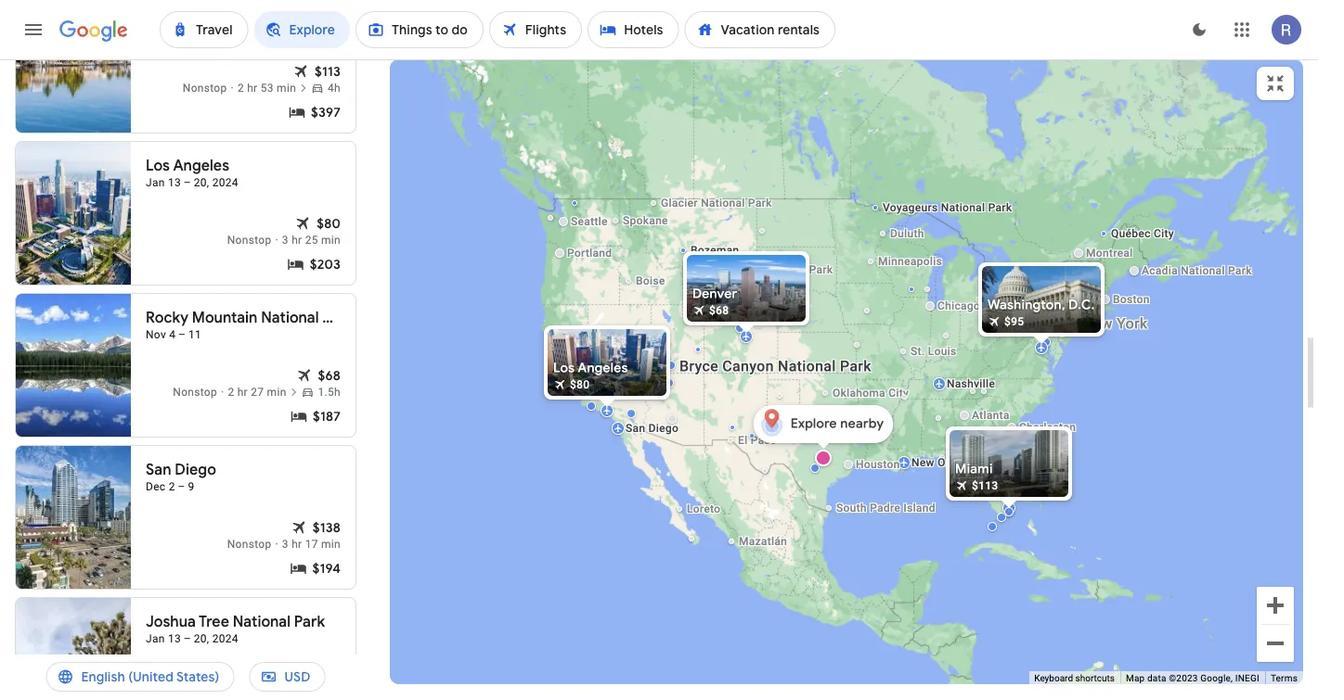 Task type: vqa. For each thing, say whether or not it's contained in the screenshot.
"10013"
no



Task type: locate. For each thing, give the bounding box(es) containing it.
diego inside map region
[[649, 422, 679, 435]]

1 vertical spatial san
[[626, 422, 646, 435]]

duluth
[[890, 227, 924, 240]]

187 US dollars text field
[[313, 408, 341, 426]]

los angeles jan 13 – 20, 2024
[[146, 156, 238, 189]]

detroit
[[986, 293, 1021, 306]]

27
[[251, 386, 264, 399]]

nonstop
[[183, 82, 227, 95], [227, 234, 271, 247], [173, 386, 217, 399], [227, 538, 271, 551]]

$113 inside map region
[[972, 480, 998, 493]]

0 horizontal spatial san
[[146, 461, 171, 480]]

jan inside los angeles jan 13 – 20, 2024
[[146, 176, 165, 189]]

68 US dollars text field
[[318, 367, 341, 385]]

diego inside the san diego dec 2 – 9
[[175, 461, 216, 480]]

$80 up 25
[[317, 215, 341, 232]]

washington, d.c.
[[988, 297, 1095, 314]]

lake tahoe
[[595, 339, 654, 352]]

$80 down los angeles
[[570, 379, 590, 392]]

national down the $203
[[261, 309, 319, 328]]

angeles inside map region
[[578, 360, 628, 377]]

2 2024 from the top
[[212, 633, 238, 646]]

san diego dec 2 – 9
[[146, 461, 216, 494]]

1 vertical spatial los
[[553, 360, 575, 377]]

jan inside the joshua tree national park jan 13 – 20, 2024
[[146, 633, 165, 646]]

mountain
[[192, 309, 258, 328]]

1 horizontal spatial angeles
[[578, 360, 628, 377]]

québec
[[1111, 227, 1151, 240]]

boston
[[1113, 293, 1150, 306]]

13 – 20, inside the joshua tree national park jan 13 – 20, 2024
[[168, 633, 209, 646]]

1 vertical spatial jan
[[146, 633, 165, 646]]

los inside los angeles jan 13 – 20, 2024
[[146, 156, 170, 175]]

0 horizontal spatial city
[[889, 387, 909, 400]]

0 vertical spatial diego
[[649, 422, 679, 435]]

acadia
[[1142, 265, 1178, 278]]

0 vertical spatial angeles
[[173, 156, 229, 175]]

0 vertical spatial $68
[[709, 305, 729, 317]]

1 jan from the top
[[146, 176, 165, 189]]

$95
[[1004, 316, 1024, 329]]

new
[[1082, 315, 1113, 333], [912, 457, 935, 470]]

south
[[836, 502, 867, 515]]

joshua
[[146, 613, 196, 632]]

1 vertical spatial 2
[[228, 386, 234, 399]]

nonstop for mountain
[[173, 386, 217, 399]]

city
[[1154, 227, 1174, 240], [889, 387, 909, 400]]

usd
[[285, 669, 311, 686]]

1 13 – 20, from the top
[[168, 176, 209, 189]]

95 US dollars text field
[[1004, 316, 1024, 329]]

el
[[738, 434, 748, 447]]

$68
[[709, 305, 729, 317], [318, 368, 341, 384]]

san
[[570, 356, 590, 369], [626, 422, 646, 435], [146, 461, 171, 480]]

english (united states)
[[81, 669, 220, 686]]

national
[[701, 197, 745, 210], [941, 201, 985, 214], [762, 264, 806, 277], [1181, 265, 1225, 278], [261, 309, 319, 328], [778, 358, 836, 376], [233, 613, 291, 632]]

diego
[[649, 422, 679, 435], [175, 461, 216, 480]]

city right oklahoma
[[889, 387, 909, 400]]

miami
[[955, 461, 993, 478]]

nonstop down 4 – 11
[[173, 386, 217, 399]]

1 vertical spatial diego
[[175, 461, 216, 480]]

houston
[[856, 459, 900, 472]]

park down $194
[[294, 613, 325, 632]]

$68 for $68 text box
[[318, 368, 341, 384]]

bryce canyon national park
[[680, 358, 872, 376]]

park right acadia
[[1228, 265, 1252, 278]]

1 horizontal spatial $113
[[972, 480, 998, 493]]

$80 for 80 us dollars text field
[[570, 379, 590, 392]]

1 vertical spatial 3
[[282, 538, 289, 551]]

$194
[[312, 561, 341, 577]]

louis
[[928, 345, 957, 358]]

2 for 2 hr 27 min
[[228, 386, 234, 399]]

san for san francisco
[[570, 356, 590, 369]]

hr for $80
[[292, 234, 302, 247]]

angeles inside los angeles jan 13 – 20, 2024
[[173, 156, 229, 175]]

0 vertical spatial san
[[570, 356, 590, 369]]

1 vertical spatial city
[[889, 387, 909, 400]]

2024 inside the joshua tree national park jan 13 – 20, 2024
[[212, 633, 238, 646]]

2 horizontal spatial san
[[626, 422, 646, 435]]

1 vertical spatial new
[[912, 457, 935, 470]]

$203
[[310, 256, 341, 273]]

min
[[277, 82, 296, 95], [321, 234, 341, 247], [267, 386, 286, 399], [321, 538, 341, 551]]

2024 inside los angeles jan 13 – 20, 2024
[[212, 176, 238, 189]]

1 horizontal spatial diego
[[649, 422, 679, 435]]

80 US dollars text field
[[317, 214, 341, 233]]

25
[[305, 234, 318, 247]]

loreto
[[687, 503, 721, 516]]

2 left 27
[[228, 386, 234, 399]]

angeles for los angeles jan 13 – 20, 2024
[[173, 156, 229, 175]]

los inside map region
[[553, 360, 575, 377]]

atlanta
[[972, 409, 1010, 422]]

los
[[146, 156, 170, 175], [553, 360, 575, 377]]

0 vertical spatial $113
[[315, 63, 341, 80]]

0 vertical spatial los
[[146, 156, 170, 175]]

0 horizontal spatial angeles
[[173, 156, 229, 175]]

(united
[[128, 669, 174, 686]]

$80 for 80 us dollars text box
[[317, 672, 341, 689]]

city right québec
[[1154, 227, 1174, 240]]

san down the francisco
[[626, 422, 646, 435]]

0 horizontal spatial $113
[[315, 63, 341, 80]]

dec
[[146, 481, 166, 494]]

$80 inside map region
[[570, 379, 590, 392]]

$80 right the usd
[[317, 672, 341, 689]]

san inside the san diego dec 2 – 9
[[146, 461, 171, 480]]

national inside the joshua tree national park jan 13 – 20, 2024
[[233, 613, 291, 632]]

york
[[1117, 315, 1148, 333]]

glacier
[[661, 197, 698, 210]]

$68 down denver
[[709, 305, 729, 317]]

portland
[[567, 247, 612, 260]]

nonstop left 3 hr 25 min
[[227, 234, 271, 247]]

bryce
[[680, 358, 719, 376]]

national right glacier
[[701, 197, 745, 210]]

1 vertical spatial 13 – 20,
[[168, 633, 209, 646]]

angeles
[[173, 156, 229, 175], [578, 360, 628, 377]]

 image
[[221, 385, 224, 400]]

city for oklahoma city
[[889, 387, 909, 400]]

1 3 from the top
[[282, 234, 289, 247]]

2 vertical spatial san
[[146, 461, 171, 480]]

0 horizontal spatial los
[[146, 156, 170, 175]]

2 for 2 hr 53 min
[[238, 82, 244, 95]]

397 US dollars text field
[[311, 103, 341, 122]]

2024
[[212, 176, 238, 189], [212, 633, 238, 646]]

53
[[261, 82, 274, 95]]

1 vertical spatial angeles
[[578, 360, 628, 377]]

google,
[[1201, 674, 1233, 685]]

0 vertical spatial city
[[1154, 227, 1174, 240]]

$68 up '1.5h' on the bottom left of the page
[[318, 368, 341, 384]]

new york
[[1082, 315, 1148, 333]]

$113
[[315, 63, 341, 80], [972, 480, 998, 493]]

0 horizontal spatial $68
[[318, 368, 341, 384]]

min right "53"
[[277, 82, 296, 95]]

4 – 11
[[169, 329, 202, 342]]

san up dec
[[146, 461, 171, 480]]

view smaller map image
[[1264, 72, 1287, 95]]

0 vertical spatial 2024
[[212, 176, 238, 189]]

3 left 25
[[282, 234, 289, 247]]

0 horizontal spatial new
[[912, 457, 935, 470]]

padre
[[870, 502, 901, 515]]

0 vertical spatial 3
[[282, 234, 289, 247]]

chicago
[[938, 300, 980, 313]]

$113 down miami
[[972, 480, 998, 493]]

rocky
[[146, 309, 188, 328]]

0 vertical spatial $80
[[317, 215, 341, 232]]

washington,
[[988, 297, 1065, 314]]

1 horizontal spatial los
[[553, 360, 575, 377]]

1 vertical spatial $68
[[318, 368, 341, 384]]

0 vertical spatial jan
[[146, 176, 165, 189]]

$68 inside map region
[[709, 305, 729, 317]]

1 horizontal spatial $68
[[709, 305, 729, 317]]

san up 80 us dollars text field
[[570, 356, 590, 369]]

hr left 17
[[292, 538, 302, 551]]

park down '$203' text field on the top
[[322, 309, 353, 328]]

0 horizontal spatial diego
[[175, 461, 216, 480]]

2 13 – 20, from the top
[[168, 633, 209, 646]]

joshua tree national park jan 13 – 20, 2024
[[146, 613, 325, 646]]

1 horizontal spatial san
[[570, 356, 590, 369]]

0 horizontal spatial 2
[[228, 386, 234, 399]]

diego left el
[[649, 422, 679, 435]]

1 horizontal spatial 2
[[238, 82, 244, 95]]

2 vertical spatial $80
[[317, 672, 341, 689]]

san francisco
[[570, 356, 644, 369]]

hr
[[247, 82, 258, 95], [292, 234, 302, 247], [237, 386, 248, 399], [292, 538, 302, 551]]

1 2024 from the top
[[212, 176, 238, 189]]

explore nearby button
[[754, 406, 893, 459]]

toronto
[[1025, 275, 1065, 288]]

nonstop left 3 hr 17 min
[[227, 538, 271, 551]]

3 left 17
[[282, 538, 289, 551]]

hr left "53"
[[247, 82, 258, 95]]

1 horizontal spatial city
[[1154, 227, 1174, 240]]

0 vertical spatial 13 – 20,
[[168, 176, 209, 189]]

park up oklahoma
[[840, 358, 872, 376]]

1 hour 30 minutes text field
[[318, 385, 341, 400]]

0 vertical spatial new
[[1082, 315, 1113, 333]]

park
[[748, 197, 772, 210], [988, 201, 1012, 214], [809, 264, 833, 277], [1228, 265, 1252, 278], [322, 309, 353, 328], [840, 358, 872, 376], [294, 613, 325, 632]]

1 vertical spatial 2024
[[212, 633, 238, 646]]

0 vertical spatial 2
[[238, 82, 244, 95]]

3
[[282, 234, 289, 247], [282, 538, 289, 551]]

4 hours text field
[[328, 81, 341, 96]]

new down d.c.
[[1082, 315, 1113, 333]]

glacier national park
[[661, 197, 772, 210]]

2 jan from the top
[[146, 633, 165, 646]]

hr left 25
[[292, 234, 302, 247]]

diego up 2 – 9
[[175, 461, 216, 480]]

2 left "53"
[[238, 82, 244, 95]]

1 vertical spatial $80
[[570, 379, 590, 392]]

voyageurs national park
[[883, 201, 1012, 214]]

national right tree
[[233, 613, 291, 632]]

min down $80 text box
[[321, 234, 341, 247]]

min down $138 text box
[[321, 538, 341, 551]]

hr for $138
[[292, 538, 302, 551]]

1 vertical spatial $113
[[972, 480, 998, 493]]

keyboard shortcuts button
[[1034, 673, 1115, 686]]

san for san diego
[[626, 422, 646, 435]]

2 3 from the top
[[282, 538, 289, 551]]

yellowstone national park
[[695, 264, 833, 277]]

new orleans
[[912, 457, 978, 470]]

1 horizontal spatial new
[[1082, 315, 1113, 333]]

$113 up 4h text field
[[315, 63, 341, 80]]

$187
[[313, 408, 341, 425]]

new left orleans
[[912, 457, 935, 470]]

$397
[[311, 104, 341, 121]]

2 hr 27 min
[[228, 386, 286, 399]]

jan
[[146, 176, 165, 189], [146, 633, 165, 646]]



Task type: describe. For each thing, give the bounding box(es) containing it.
seattle
[[571, 215, 608, 228]]

spokane
[[623, 214, 668, 227]]

80 US dollars text field
[[570, 379, 590, 392]]

lake
[[595, 339, 620, 352]]

terms
[[1271, 674, 1298, 685]]

1.5h
[[318, 386, 341, 399]]

nonstop left the 2 hr 53 min at the top left
[[183, 82, 227, 95]]

inegi
[[1236, 674, 1260, 685]]

explore nearby
[[791, 416, 884, 433]]

usd button
[[249, 655, 325, 700]]

hr left 27
[[237, 386, 248, 399]]

national right "voyageurs"
[[941, 201, 985, 214]]

park up yellowstone national park
[[748, 197, 772, 210]]

3 hr 17 min
[[282, 538, 341, 551]]

min for $113
[[277, 82, 296, 95]]

orleans
[[938, 457, 978, 470]]

national inside rocky mountain national park nov 4 – 11
[[261, 309, 319, 328]]

$113 for 113 us dollars text box
[[315, 63, 341, 80]]

13 – 20, inside los angeles jan 13 – 20, 2024
[[168, 176, 209, 189]]

rocky mountain national park nov 4 – 11
[[146, 309, 353, 342]]

bozeman
[[691, 244, 739, 257]]

francisco
[[593, 356, 644, 369]]

$113 for $113 text field
[[972, 480, 998, 493]]

diego for san diego dec 2 – 9
[[175, 461, 216, 480]]

voyageurs
[[883, 201, 938, 214]]

st. louis
[[911, 345, 957, 358]]

min for $138
[[321, 538, 341, 551]]

$68 for 68 us dollars text field
[[709, 305, 729, 317]]

minneapolis
[[878, 255, 942, 268]]

south padre island
[[836, 502, 936, 515]]

nonstop for diego
[[227, 538, 271, 551]]

3 for san diego
[[282, 538, 289, 551]]

island
[[904, 502, 936, 515]]

113 US dollars text field
[[972, 480, 998, 493]]

québec city
[[1111, 227, 1174, 240]]

city for québec city
[[1154, 227, 1174, 240]]

oklahoma
[[833, 387, 886, 400]]

min right 27
[[267, 386, 286, 399]]

194 US dollars text field
[[312, 560, 341, 578]]

change appearance image
[[1177, 7, 1222, 52]]

data
[[1147, 674, 1167, 685]]

mazatlán
[[739, 536, 787, 549]]

san diego
[[626, 422, 679, 435]]

203 US dollars text field
[[310, 255, 341, 274]]

138 US dollars text field
[[313, 519, 341, 538]]

los angeles
[[553, 360, 628, 377]]

explore
[[791, 416, 837, 433]]

68 US dollars text field
[[709, 305, 729, 317]]

dallas
[[841, 421, 874, 434]]

tahoe
[[623, 339, 654, 352]]

san for san diego dec 2 – 9
[[146, 461, 171, 480]]

loading results progress bar
[[0, 59, 1318, 63]]

park left minneapolis at the top
[[809, 264, 833, 277]]

map data ©2023 google, inegi
[[1126, 674, 1260, 685]]

113 US dollars text field
[[315, 62, 341, 81]]

2 – 9
[[169, 481, 194, 494]]

los for los angeles jan 13 – 20, 2024
[[146, 156, 170, 175]]

shortcuts
[[1076, 674, 1115, 685]]

diego for san diego
[[649, 422, 679, 435]]

nonstop for angeles
[[227, 234, 271, 247]]

acadia national park
[[1142, 265, 1252, 278]]

new for new york
[[1082, 315, 1113, 333]]

3 for los angeles
[[282, 234, 289, 247]]

main menu image
[[22, 19, 45, 41]]

new for new orleans
[[912, 457, 935, 470]]

oklahoma city
[[833, 387, 909, 400]]

park right "voyageurs"
[[988, 201, 1012, 214]]

yellowstone
[[695, 264, 759, 277]]

boise
[[636, 275, 665, 288]]

tree
[[199, 613, 229, 632]]

english (united states) button
[[46, 655, 234, 700]]

hr for $113
[[247, 82, 258, 95]]

2 hr 53 min
[[238, 82, 296, 95]]

national up the explore
[[778, 358, 836, 376]]

$80 for $80 text box
[[317, 215, 341, 232]]

map
[[1126, 674, 1145, 685]]

denver
[[693, 286, 737, 303]]

el paso
[[738, 434, 777, 447]]

orlando
[[1004, 473, 1045, 486]]

©2023
[[1169, 674, 1198, 685]]

st.
[[911, 345, 925, 358]]

80 US dollars text field
[[317, 671, 341, 690]]

national right yellowstone
[[762, 264, 806, 277]]

montreal
[[1086, 247, 1133, 260]]

keyboard shortcuts
[[1034, 674, 1115, 685]]

nov
[[146, 329, 166, 342]]

terms link
[[1271, 674, 1298, 685]]

los for los angeles
[[553, 360, 575, 377]]

nashville
[[947, 378, 995, 391]]

park inside the joshua tree national park jan 13 – 20, 2024
[[294, 613, 325, 632]]

min for $80
[[321, 234, 341, 247]]

map region
[[192, 0, 1318, 700]]

keyboard
[[1034, 674, 1073, 685]]

3 hr 25 min
[[282, 234, 341, 247]]

park inside rocky mountain national park nov 4 – 11
[[322, 309, 353, 328]]

angeles for los angeles
[[578, 360, 628, 377]]

4h
[[328, 82, 341, 95]]

d.c.
[[1069, 297, 1095, 314]]

nearby
[[840, 416, 884, 433]]

paso
[[751, 434, 777, 447]]

$138
[[313, 520, 341, 537]]

english
[[81, 669, 125, 686]]

charleston
[[1019, 421, 1076, 434]]

national right acadia
[[1181, 265, 1225, 278]]



